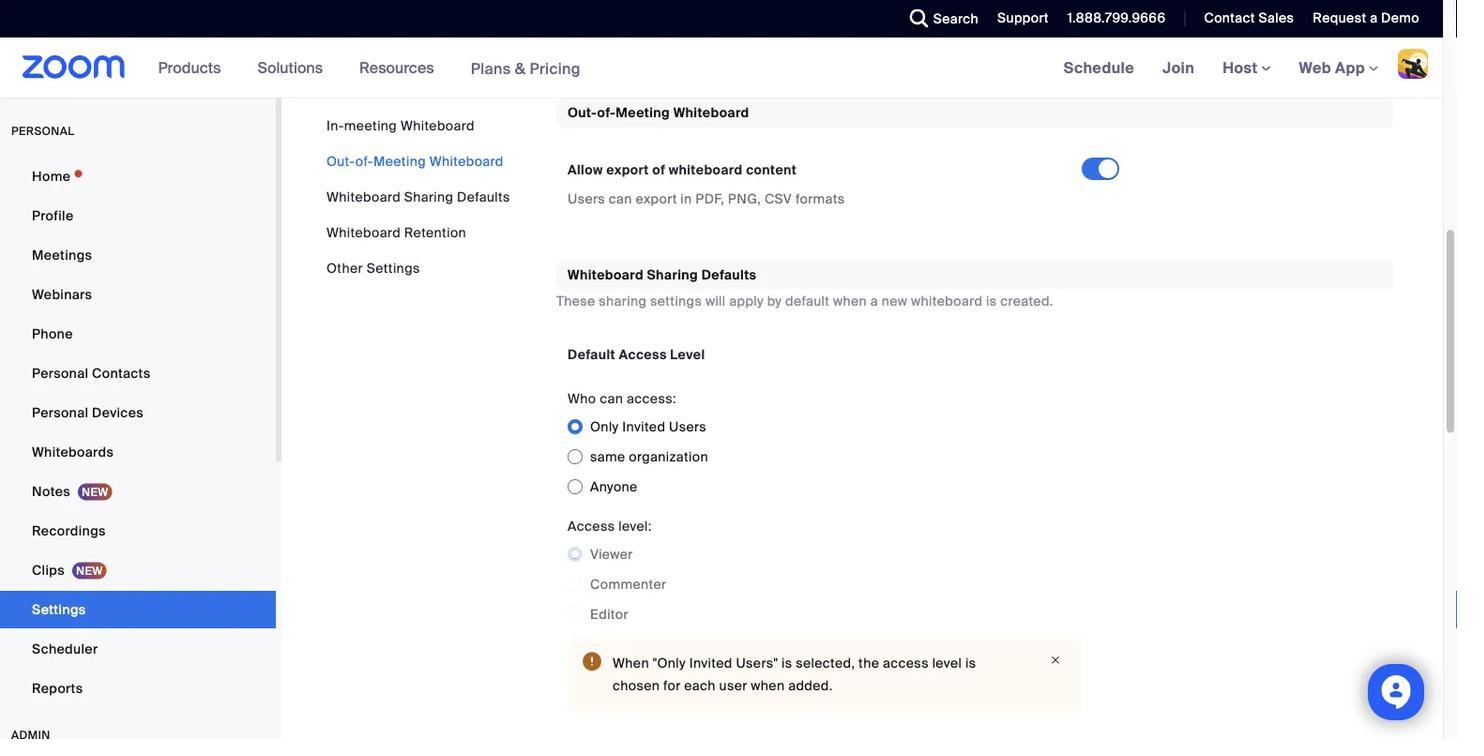 Task type: locate. For each thing, give the bounding box(es) containing it.
users inside the out-of-meeting whiteboard element
[[568, 190, 605, 207]]

close image
[[1044, 652, 1067, 669]]

web app
[[1299, 58, 1365, 77]]

chosen
[[613, 677, 660, 695]]

plans & pricing link
[[471, 58, 581, 78], [471, 58, 581, 78]]

1 vertical spatial out-
[[327, 152, 355, 170]]

contact
[[1204, 9, 1255, 27]]

settings
[[367, 259, 420, 277], [32, 601, 86, 618]]

new
[[882, 292, 908, 310]]

whiteboard
[[669, 161, 743, 178], [911, 292, 983, 310]]

whiteboard up the "whiteboard retention" link
[[327, 188, 401, 205]]

0 vertical spatial out-of-meeting whiteboard
[[568, 104, 749, 121]]

home link
[[0, 158, 276, 195]]

1 vertical spatial personal
[[32, 404, 89, 421]]

"only
[[653, 655, 686, 672]]

0 horizontal spatial settings
[[32, 601, 86, 618]]

1 vertical spatial whiteboard
[[911, 292, 983, 310]]

a left new
[[871, 292, 878, 310]]

0 horizontal spatial users
[[568, 190, 605, 207]]

out- down in-
[[327, 152, 355, 170]]

pdf,
[[696, 190, 724, 207]]

invited
[[622, 418, 666, 436], [689, 655, 733, 672]]

default access level
[[568, 346, 705, 363]]

1.888.799.9666 button up schedule
[[1054, 0, 1170, 38]]

1 vertical spatial of-
[[355, 152, 373, 170]]

devices
[[92, 404, 144, 421]]

defaults up retention
[[457, 188, 510, 205]]

personal for personal devices
[[32, 404, 89, 421]]

personal up whiteboards
[[32, 404, 89, 421]]

by
[[767, 292, 782, 310]]

0 vertical spatial access
[[619, 346, 667, 363]]

whiteboards
[[32, 443, 114, 461]]

will
[[706, 292, 726, 310]]

0 vertical spatial a
[[1370, 9, 1378, 27]]

meeting
[[616, 104, 670, 121], [373, 152, 426, 170]]

whiteboard up whiteboard sharing defaults
[[429, 152, 504, 170]]

anyone
[[590, 478, 638, 496]]

whiteboard retention
[[327, 224, 466, 241]]

1 vertical spatial out-of-meeting whiteboard
[[327, 152, 504, 170]]

can
[[609, 190, 632, 207], [600, 390, 623, 407]]

2 personal from the top
[[32, 404, 89, 421]]

settings down whiteboard retention
[[367, 259, 420, 277]]

0 vertical spatial users
[[568, 190, 605, 207]]

1 personal from the top
[[32, 365, 89, 382]]

0 vertical spatial meeting
[[616, 104, 670, 121]]

1 horizontal spatial access
[[619, 346, 667, 363]]

join
[[1163, 58, 1195, 77]]

can inside whiteboard sharing defaults element
[[600, 390, 623, 407]]

1 horizontal spatial sharing
[[647, 266, 698, 284]]

settings link
[[0, 591, 276, 629]]

1 horizontal spatial defaults
[[702, 266, 757, 284]]

defaults up the will at the left top of page
[[702, 266, 757, 284]]

personal contacts link
[[0, 355, 276, 392]]

0 horizontal spatial of-
[[355, 152, 373, 170]]

banner
[[0, 38, 1443, 99]]

1 vertical spatial meeting
[[373, 152, 426, 170]]

can for who
[[600, 390, 623, 407]]

menu bar
[[327, 116, 510, 278]]

0 vertical spatial defaults
[[457, 188, 510, 205]]

banner containing products
[[0, 38, 1443, 99]]

in-
[[327, 117, 344, 134]]

whiteboard up users can export in pdf, png, csv formats
[[669, 161, 743, 178]]

defaults inside whiteboard sharing defaults these sharing settings will apply by default when a new whiteboard is created.
[[702, 266, 757, 284]]

users
[[568, 190, 605, 207], [669, 418, 707, 436]]

sharing
[[599, 292, 647, 310]]

1 vertical spatial access
[[568, 518, 615, 535]]

0 horizontal spatial sharing
[[404, 188, 453, 205]]

export down of
[[636, 190, 677, 207]]

2 horizontal spatial is
[[986, 292, 997, 310]]

out-of-meeting whiteboard up of
[[568, 104, 749, 121]]

host button
[[1223, 58, 1271, 77]]

commenter
[[590, 576, 667, 593]]

1 vertical spatial defaults
[[702, 266, 757, 284]]

access up viewer
[[568, 518, 615, 535]]

sharing up retention
[[404, 188, 453, 205]]

join link
[[1149, 38, 1209, 98]]

0 vertical spatial settings
[[367, 259, 420, 277]]

when down users"
[[751, 677, 785, 695]]

a inside whiteboard sharing defaults these sharing settings will apply by default when a new whiteboard is created.
[[871, 292, 878, 310]]

out-
[[568, 104, 597, 121], [327, 152, 355, 170]]

home
[[32, 167, 71, 185]]

level
[[670, 346, 705, 363]]

users up organization
[[669, 418, 707, 436]]

defaults for whiteboard sharing defaults
[[457, 188, 510, 205]]

meeting down in-meeting whiteboard link in the left top of the page
[[373, 152, 426, 170]]

0 horizontal spatial whiteboard
[[669, 161, 743, 178]]

all participants
[[590, 21, 686, 39]]

personal down phone
[[32, 365, 89, 382]]

support link
[[983, 0, 1054, 38], [997, 9, 1049, 27]]

out-of-meeting whiteboard up whiteboard sharing defaults
[[327, 152, 504, 170]]

whiteboard up other settings
[[327, 224, 401, 241]]

whiteboard up the sharing
[[568, 266, 644, 284]]

whiteboard up out-of-meeting whiteboard link
[[401, 117, 475, 134]]

0 vertical spatial whiteboard
[[669, 161, 743, 178]]

only
[[590, 418, 619, 436]]

0 horizontal spatial invited
[[622, 418, 666, 436]]

same organization
[[590, 448, 708, 466]]

request a demo
[[1313, 9, 1420, 27]]

access
[[883, 655, 929, 672]]

0 vertical spatial out-
[[568, 104, 597, 121]]

invited down access:
[[622, 418, 666, 436]]

whiteboard
[[673, 104, 749, 121], [401, 117, 475, 134], [429, 152, 504, 170], [327, 188, 401, 205], [327, 224, 401, 241], [568, 266, 644, 284]]

settings up scheduler
[[32, 601, 86, 618]]

level:
[[619, 518, 652, 535]]

personal inside "link"
[[32, 365, 89, 382]]

of- up allow
[[597, 104, 616, 121]]

sales
[[1259, 9, 1294, 27]]

1 horizontal spatial a
[[1370, 9, 1378, 27]]

invited up each
[[689, 655, 733, 672]]

can left in
[[609, 190, 632, 207]]

who can access:
[[568, 390, 676, 407]]

settings
[[650, 292, 702, 310]]

settings inside personal menu menu
[[32, 601, 86, 618]]

search button
[[896, 0, 983, 38]]

allow
[[568, 161, 603, 178]]

demo
[[1381, 9, 1420, 27]]

1 vertical spatial can
[[600, 390, 623, 407]]

contacts
[[92, 365, 151, 382]]

1 vertical spatial export
[[636, 190, 677, 207]]

in-meeting whiteboard
[[327, 117, 475, 134]]

meeting up of
[[616, 104, 670, 121]]

is left created. on the right top
[[986, 292, 997, 310]]

can up only
[[600, 390, 623, 407]]

personal devices link
[[0, 394, 276, 432]]

request a demo link
[[1299, 0, 1443, 38], [1313, 9, 1420, 27]]

defaults
[[457, 188, 510, 205], [702, 266, 757, 284]]

solutions
[[257, 58, 323, 77]]

sharing up settings
[[647, 266, 698, 284]]

1 vertical spatial when
[[751, 677, 785, 695]]

whiteboard right new
[[911, 292, 983, 310]]

whiteboard sharing defaults
[[327, 188, 510, 205]]

contact sales
[[1204, 9, 1294, 27]]

0 horizontal spatial out-of-meeting whiteboard
[[327, 152, 504, 170]]

export left of
[[606, 161, 649, 178]]

0 vertical spatial invited
[[622, 418, 666, 436]]

1.888.799.9666 button
[[1054, 0, 1170, 38], [1068, 9, 1166, 27]]

can inside the out-of-meeting whiteboard element
[[609, 190, 632, 207]]

0 vertical spatial personal
[[32, 365, 89, 382]]

users"
[[736, 655, 778, 672]]

personal for personal contacts
[[32, 365, 89, 382]]

profile
[[32, 207, 74, 224]]

when inside when "only invited users" is selected, the access level is chosen for each user when added.
[[751, 677, 785, 695]]

0 vertical spatial of-
[[597, 104, 616, 121]]

1 horizontal spatial invited
[[689, 655, 733, 672]]

clips link
[[0, 552, 276, 589]]

1 horizontal spatial whiteboard
[[911, 292, 983, 310]]

0 horizontal spatial defaults
[[457, 188, 510, 205]]

access left level
[[619, 346, 667, 363]]

all
[[590, 21, 606, 39]]

1 vertical spatial users
[[669, 418, 707, 436]]

1 horizontal spatial users
[[669, 418, 707, 436]]

out- down pricing
[[568, 104, 597, 121]]

1 horizontal spatial when
[[833, 292, 867, 310]]

personal menu menu
[[0, 158, 276, 709]]

1 vertical spatial settings
[[32, 601, 86, 618]]

1 horizontal spatial meeting
[[616, 104, 670, 121]]

1 vertical spatial a
[[871, 292, 878, 310]]

1 horizontal spatial is
[[965, 655, 976, 672]]

notes
[[32, 483, 70, 500]]

0 vertical spatial sharing
[[404, 188, 453, 205]]

when inside whiteboard sharing defaults these sharing settings will apply by default when a new whiteboard is created.
[[833, 292, 867, 310]]

0 vertical spatial when
[[833, 292, 867, 310]]

1 horizontal spatial out-of-meeting whiteboard
[[568, 104, 749, 121]]

personal
[[32, 365, 89, 382], [32, 404, 89, 421]]

when right default
[[833, 292, 867, 310]]

0 horizontal spatial when
[[751, 677, 785, 695]]

selected,
[[796, 655, 855, 672]]

whiteboard inside whiteboard sharing defaults these sharing settings will apply by default when a new whiteboard is created.
[[911, 292, 983, 310]]

0 horizontal spatial a
[[871, 292, 878, 310]]

product information navigation
[[144, 38, 595, 99]]

users down allow
[[568, 190, 605, 207]]

of- down meeting on the top of the page
[[355, 152, 373, 170]]

export
[[606, 161, 649, 178], [636, 190, 677, 207]]

in
[[681, 190, 692, 207]]

1 vertical spatial sharing
[[647, 266, 698, 284]]

is right level
[[965, 655, 976, 672]]

pricing
[[530, 58, 581, 78]]

web
[[1299, 58, 1331, 77]]

0 vertical spatial can
[[609, 190, 632, 207]]

0 horizontal spatial is
[[782, 655, 792, 672]]

is right users"
[[782, 655, 792, 672]]

who
[[568, 390, 596, 407]]

webinars link
[[0, 276, 276, 313]]

access level: option group
[[568, 540, 1082, 630]]

access level:
[[568, 518, 652, 535]]

1 vertical spatial invited
[[689, 655, 733, 672]]

sharing inside whiteboard sharing defaults these sharing settings will apply by default when a new whiteboard is created.
[[647, 266, 698, 284]]

a left demo
[[1370, 9, 1378, 27]]



Task type: describe. For each thing, give the bounding box(es) containing it.
scheduler
[[32, 640, 98, 658]]

profile picture image
[[1398, 49, 1428, 79]]

webinars
[[32, 286, 92, 303]]

app
[[1335, 58, 1365, 77]]

personal contacts
[[32, 365, 151, 382]]

retention
[[404, 224, 466, 241]]

editor
[[590, 606, 629, 623]]

out-of-meeting whiteboard element
[[556, 98, 1393, 231]]

only invited users
[[590, 418, 707, 436]]

products
[[158, 58, 221, 77]]

recordings
[[32, 522, 106, 540]]

users inside who can access: option group
[[669, 418, 707, 436]]

reports
[[32, 680, 83, 697]]

schedule link
[[1050, 38, 1149, 98]]

who can access: option group
[[568, 412, 1082, 502]]

level
[[932, 655, 962, 672]]

profile link
[[0, 197, 276, 235]]

in-meeting whiteboard link
[[327, 117, 475, 134]]

&
[[515, 58, 526, 78]]

1 horizontal spatial settings
[[367, 259, 420, 277]]

whiteboard sharing defaults link
[[327, 188, 510, 205]]

these
[[556, 292, 595, 310]]

products button
[[158, 38, 229, 98]]

sharing for whiteboard sharing defaults these sharing settings will apply by default when a new whiteboard is created.
[[647, 266, 698, 284]]

allow export of whiteboard content
[[568, 161, 797, 178]]

resources
[[359, 58, 434, 77]]

plans & pricing
[[471, 58, 581, 78]]

personal
[[11, 124, 75, 138]]

defaults for whiteboard sharing defaults these sharing settings will apply by default when a new whiteboard is created.
[[702, 266, 757, 284]]

solutions button
[[257, 38, 331, 98]]

access:
[[627, 390, 676, 407]]

menu bar containing in-meeting whiteboard
[[327, 116, 510, 278]]

added.
[[788, 677, 833, 695]]

the
[[859, 655, 879, 672]]

phone link
[[0, 315, 276, 353]]

all participants option group
[[568, 0, 1134, 45]]

whiteboard sharing defaults these sharing settings will apply by default when a new whiteboard is created.
[[556, 266, 1053, 310]]

users can export in pdf, png, csv formats
[[568, 190, 845, 207]]

1.888.799.9666
[[1068, 9, 1166, 27]]

created.
[[1000, 292, 1053, 310]]

meetings link
[[0, 236, 276, 274]]

when "only invited users" is selected, the access level is chosen for each user when added.
[[613, 655, 976, 695]]

host
[[1223, 58, 1262, 77]]

png,
[[728, 190, 761, 207]]

0 horizontal spatial access
[[568, 518, 615, 535]]

whiteboards link
[[0, 434, 276, 471]]

clips
[[32, 562, 65, 579]]

when "only invited users" is selected, the access level is chosen for each user when added. alert
[[568, 637, 1082, 712]]

schedule
[[1064, 58, 1134, 77]]

same
[[590, 448, 625, 466]]

default
[[785, 292, 830, 310]]

0 horizontal spatial meeting
[[373, 152, 426, 170]]

for
[[663, 677, 681, 695]]

search
[[933, 10, 979, 27]]

organization
[[629, 448, 708, 466]]

whiteboard retention link
[[327, 224, 466, 241]]

personal devices
[[32, 404, 144, 421]]

1.888.799.9666 button up schedule link
[[1068, 9, 1166, 27]]

default
[[568, 346, 615, 363]]

1 horizontal spatial of-
[[597, 104, 616, 121]]

warning image
[[583, 652, 601, 671]]

can for users
[[609, 190, 632, 207]]

reports link
[[0, 670, 276, 707]]

notes link
[[0, 473, 276, 510]]

other settings
[[327, 259, 420, 277]]

whiteboard sharing defaults element
[[556, 261, 1393, 739]]

request
[[1313, 9, 1367, 27]]

invited inside who can access: option group
[[622, 418, 666, 436]]

formats
[[796, 190, 845, 207]]

meetings
[[32, 246, 92, 264]]

phone
[[32, 325, 73, 342]]

when
[[613, 655, 649, 672]]

meeting
[[344, 117, 397, 134]]

1 horizontal spatial out-
[[568, 104, 597, 121]]

meetings navigation
[[1050, 38, 1443, 99]]

invited inside when "only invited users" is selected, the access level is chosen for each user when added.
[[689, 655, 733, 672]]

other settings link
[[327, 259, 420, 277]]

each
[[684, 677, 716, 695]]

whiteboard up allow export of whiteboard content
[[673, 104, 749, 121]]

csv
[[765, 190, 792, 207]]

sharing for whiteboard sharing defaults
[[404, 188, 453, 205]]

recordings link
[[0, 512, 276, 550]]

resources button
[[359, 38, 443, 98]]

0 vertical spatial export
[[606, 161, 649, 178]]

whiteboard inside whiteboard sharing defaults these sharing settings will apply by default when a new whiteboard is created.
[[568, 266, 644, 284]]

zoom logo image
[[23, 55, 125, 79]]

web app button
[[1299, 58, 1378, 77]]

of
[[652, 161, 665, 178]]

participants
[[610, 21, 686, 39]]

0 horizontal spatial out-
[[327, 152, 355, 170]]

is inside whiteboard sharing defaults these sharing settings will apply by default when a new whiteboard is created.
[[986, 292, 997, 310]]



Task type: vqa. For each thing, say whether or not it's contained in the screenshot.
top A
yes



